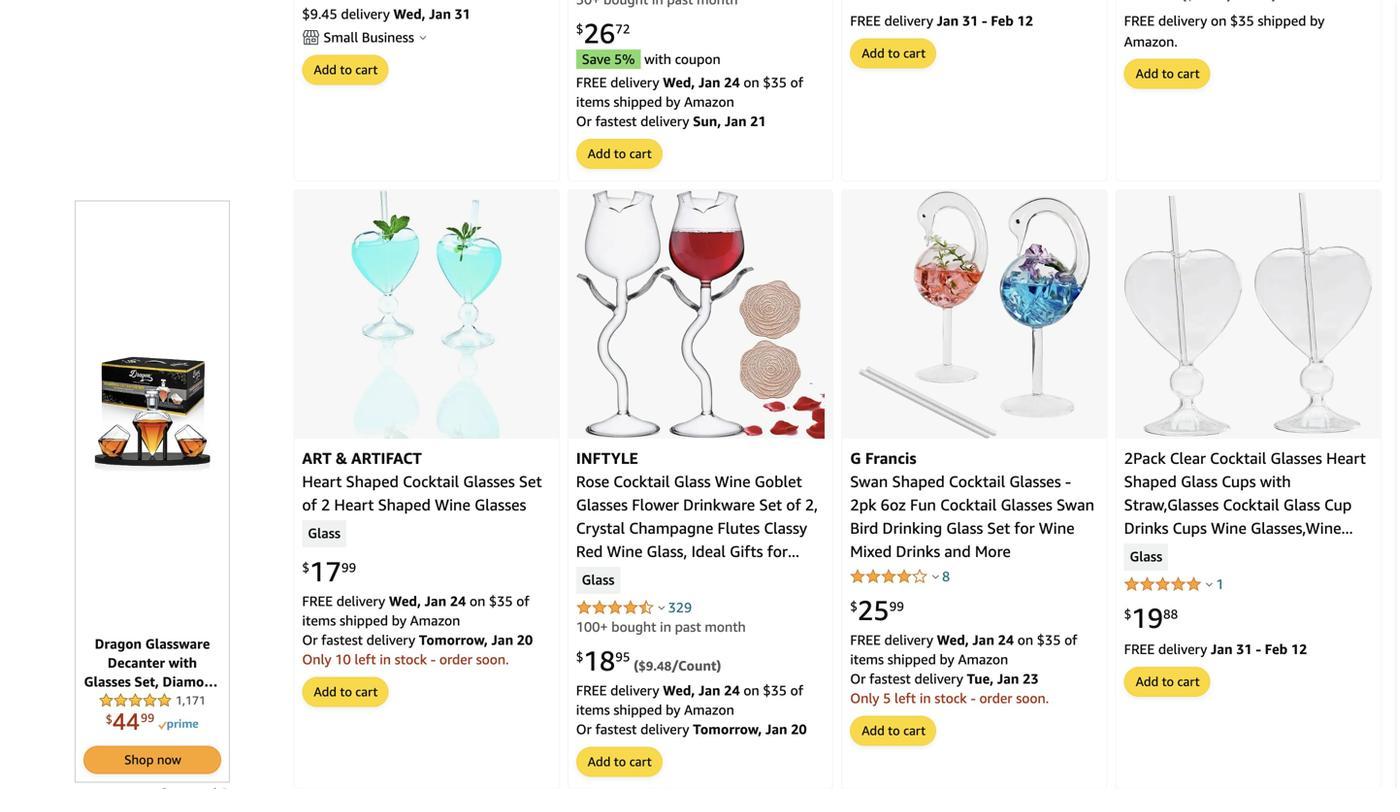 Task type: locate. For each thing, give the bounding box(es) containing it.
heart inside 2pack clear cocktail glasses heart shaped glass cups with straw,glasses cocktail glass cup drinks cups wine glasses,wine champagne cocktail cups
[[1327, 449, 1366, 468]]

free delivery wed, jan 24 for free delivery wed, jan 24 on $35 of items shipped by amazon element over sun,
[[576, 74, 744, 90]]

swan shaped cocktail glasses - 2pk 6oz fun cocktail glasses swan bird drinking glass set for wine mixed drinks and more link
[[850, 472, 1095, 561]]

$ inside $ 17 99
[[302, 560, 310, 575]]

1 horizontal spatial 31
[[963, 12, 979, 28]]

0 vertical spatial popover image
[[933, 574, 939, 579]]

or fastest delivery tomorrow, jan 20 element down /count)
[[576, 721, 807, 737]]

0 vertical spatial heart
[[1327, 449, 1366, 468]]

free delivery wed, jan 24 on $35 of items shipped by amazon element up sun,
[[576, 74, 804, 109]]

0 horizontal spatial 20
[[517, 632, 533, 648]]

amazon down /count)
[[684, 702, 735, 718]]

fastest
[[595, 113, 637, 129], [321, 632, 363, 648], [870, 671, 911, 687], [595, 721, 637, 737]]

items for free delivery wed, jan 24 on $35 of items shipped by amazon element above tue,
[[850, 651, 884, 667]]

swan up 2pk
[[850, 472, 888, 491]]

cocktail
[[1210, 449, 1267, 468], [403, 472, 459, 491], [614, 472, 670, 491], [949, 472, 1006, 491], [941, 496, 997, 514], [1223, 496, 1280, 514], [1213, 542, 1269, 561]]

1 horizontal spatial 20
[[791, 721, 807, 737]]

cart
[[904, 45, 926, 60], [355, 62, 378, 77], [1178, 66, 1200, 81], [630, 146, 652, 161], [1178, 674, 1200, 689], [355, 684, 378, 699], [904, 723, 926, 738], [630, 754, 652, 769]]

23
[[1023, 671, 1039, 687]]

1 vertical spatial popover image
[[1207, 582, 1213, 587]]

art & artifact heart shaped cocktail glasses set of 2 heart shaped wine glasses
[[302, 449, 542, 514]]

only left 5
[[850, 690, 880, 706]]

cups down glasses,wine on the bottom right of the page
[[1273, 542, 1308, 561]]

fastest down 5%
[[595, 113, 637, 129]]

or down 18
[[576, 721, 592, 737]]

0 horizontal spatial set
[[519, 472, 542, 491]]

fastest down (
[[595, 721, 637, 737]]

only
[[302, 651, 332, 667], [850, 690, 880, 706]]

francis
[[865, 449, 917, 468]]

20 for free delivery wed, jan 24 on $35 of items shipped by amazon element below /count)
[[791, 721, 807, 737]]

drinks inside 2pack clear cocktail glasses heart shaped glass cups with straw,glasses cocktail glass cup drinks cups wine glasses,wine champagne cocktail cups
[[1124, 519, 1169, 537]]

heart up 2
[[302, 472, 342, 491]]

amazon up only 10 left in stock - order soon.
[[410, 613, 460, 629]]

in right 10
[[380, 651, 391, 667]]

or fastest delivery tomorrow, jan 20
[[302, 632, 533, 648], [576, 721, 807, 737]]

of for free delivery wed, jan 24 on $35 of items shipped by amazon element above tue,
[[1065, 632, 1078, 648]]

0 vertical spatial for
[[1015, 519, 1035, 537]]

1 horizontal spatial feb
[[1265, 641, 1288, 657]]

cocktail up flower
[[614, 472, 670, 491]]

or fastest delivery tomorrow, jan 20 up only 10 left in stock - order soon.
[[302, 632, 533, 648]]

classy
[[764, 519, 808, 537]]

art & artifact heart shaped cocktail glasses set of 2 heart shaped wine glasses image
[[351, 190, 502, 439]]

1 vertical spatial left
[[895, 690, 916, 706]]

2 horizontal spatial in
[[920, 690, 931, 706]]

1 link
[[1216, 576, 1224, 592]]

24 down month
[[724, 682, 740, 698]]

8
[[942, 568, 950, 584]]

sun,
[[693, 113, 721, 129]]

free delivery wed, jan 24 down save 5% with coupon
[[576, 74, 744, 90]]

with up glasses,wine on the bottom right of the page
[[1260, 472, 1291, 491]]

or fastest delivery tue, jan 23
[[850, 671, 1039, 687]]

past
[[675, 619, 701, 635]]

1 vertical spatial or fastest delivery tomorrow, jan 20
[[576, 721, 807, 737]]

1 vertical spatial champagne
[[1124, 542, 1209, 561]]

1
[[1216, 576, 1224, 592]]

0 vertical spatial only
[[302, 651, 332, 667]]

items down save
[[576, 93, 610, 109]]

free delivery on $35 shipped by amazon.
[[1124, 12, 1325, 49]]

$ inside "$ 19 88"
[[1124, 607, 1132, 622]]

left right 10
[[355, 651, 376, 667]]

more
[[975, 542, 1011, 561]]

small
[[324, 29, 358, 45]]

1 horizontal spatial or fastest delivery tomorrow, jan 20
[[576, 721, 807, 737]]

0 horizontal spatial tomorrow,
[[419, 632, 488, 648]]

1 horizontal spatial set
[[759, 496, 782, 514]]

329 link
[[668, 600, 692, 616]]

$ 17 99
[[302, 555, 356, 588]]

heart up cup at the bottom right
[[1327, 449, 1366, 468]]

0 vertical spatial feb
[[991, 12, 1014, 28]]

champagne down straw,glasses
[[1124, 542, 1209, 561]]

1 vertical spatial with
[[1260, 472, 1291, 491]]

0 vertical spatial soon.
[[476, 651, 509, 667]]

for
[[1015, 519, 1035, 537], [767, 542, 788, 561]]

0 vertical spatial left
[[355, 651, 376, 667]]

0 horizontal spatial feb
[[991, 12, 1014, 28]]

shaped
[[346, 472, 399, 491], [892, 472, 945, 491], [1124, 472, 1177, 491], [378, 496, 431, 514]]

5%
[[614, 51, 635, 67]]

left for 5
[[895, 690, 916, 706]]

0 vertical spatial in
[[660, 619, 672, 635]]

to
[[888, 45, 900, 60], [340, 62, 352, 77], [1162, 66, 1174, 81], [614, 146, 626, 161], [1162, 674, 1174, 689], [340, 684, 352, 699], [888, 723, 900, 738], [614, 754, 626, 769]]

100+
[[576, 619, 608, 635]]

items down 18
[[576, 702, 610, 718]]

delivery inside free delivery on $35 shipped by amazon.
[[1159, 12, 1208, 28]]

1 horizontal spatial with
[[1260, 472, 1291, 491]]

on inside free delivery on $35 shipped by amazon.
[[1211, 12, 1227, 28]]

1 vertical spatial soon.
[[1016, 690, 1049, 706]]

72
[[616, 21, 630, 36]]

1 horizontal spatial left
[[895, 690, 916, 706]]

shipped inside free delivery on $35 shipped by amazon.
[[1258, 12, 1307, 28]]

tomorrow, up only 10 left in stock - order soon.
[[419, 632, 488, 648]]

heart shaped cocktail glasses set of 2 heart shaped wine glasses link
[[302, 472, 542, 514]]

or fastest delivery tomorrow, jan 20 element for free delivery wed, jan 24 on $35 of items shipped by amazon element below /count)
[[576, 721, 807, 737]]

fastest up 10
[[321, 632, 363, 648]]

24 up only 10 left in stock - order soon.
[[450, 593, 466, 609]]

1 vertical spatial 20
[[791, 721, 807, 737]]

of inside art & artifact heart shaped cocktail glasses set of 2 heart shaped wine glasses
[[302, 496, 317, 514]]

99 up 10
[[341, 560, 356, 575]]

99 inside the $ 25 99
[[890, 599, 904, 614]]

glass up and
[[947, 519, 983, 537]]

1 horizontal spatial in
[[660, 619, 672, 635]]

1 horizontal spatial drinks
[[1124, 519, 1169, 537]]

add to cart
[[862, 45, 926, 60], [314, 62, 378, 77], [1136, 66, 1200, 81], [588, 146, 652, 161], [1136, 674, 1200, 689], [314, 684, 378, 699], [862, 723, 926, 738], [588, 754, 652, 769]]

coupon
[[675, 51, 721, 67]]

free delivery wed, jan 24 for free delivery wed, jan 24 on $35 of items shipped by amazon element above tue,
[[850, 632, 1018, 648]]

wine inside art & artifact heart shaped cocktail glasses set of 2 heart shaped wine glasses
[[435, 496, 471, 514]]

99 inside $ 17 99
[[341, 560, 356, 575]]

drinks down straw,glasses
[[1124, 519, 1169, 537]]

left
[[355, 651, 376, 667], [895, 690, 916, 706]]

1 horizontal spatial cups
[[1222, 472, 1256, 491]]

shipped
[[1258, 12, 1307, 28], [614, 93, 662, 109], [340, 613, 388, 629], [888, 651, 936, 667], [614, 702, 662, 718]]

amazon up sun,
[[684, 93, 735, 109]]

0 horizontal spatial soon.
[[476, 651, 509, 667]]

or fastest delivery tomorrow, jan 20 element for free delivery wed, jan 24 on $35 of items shipped by amazon element on top of only 10 left in stock - order soon.
[[302, 632, 533, 648]]

or
[[576, 113, 592, 129], [302, 632, 318, 648], [850, 671, 866, 687], [576, 721, 592, 737]]

heart
[[1327, 449, 1366, 468], [302, 472, 342, 491], [334, 496, 374, 514]]

1 vertical spatial free delivery jan 31 - feb 12
[[1124, 641, 1308, 657]]

free
[[850, 12, 881, 28], [1124, 12, 1155, 28], [576, 74, 607, 90], [302, 593, 333, 609], [850, 632, 881, 648], [1124, 641, 1155, 657], [576, 682, 607, 698]]

items for free delivery wed, jan 24 on $35 of items shipped by amazon element below /count)
[[576, 702, 610, 718]]

glasses
[[1271, 449, 1323, 468], [463, 472, 515, 491], [1010, 472, 1061, 491], [475, 496, 526, 514], [576, 496, 628, 514], [1001, 496, 1053, 514]]

rose
[[576, 472, 610, 491]]

ideal
[[692, 542, 726, 561]]

2pack clear cocktail glasses heart shaped glass cups with straw,glasses cocktail glass cup drinks cups wine glasses,wine champagne cocktail cups
[[1124, 449, 1366, 561]]

g
[[850, 449, 861, 468]]

2 horizontal spatial popover image
[[1207, 582, 1213, 587]]

fastest up 5
[[870, 671, 911, 687]]

tomorrow, down /count)
[[693, 721, 762, 737]]

stock down or fastest delivery tue, jan 23
[[935, 690, 967, 706]]

0 vertical spatial set
[[519, 472, 542, 491]]

1 vertical spatial heart
[[302, 472, 342, 491]]

24 up the or fastest delivery sun, jan 21 element
[[724, 74, 740, 90]]

or fastest delivery tomorrow, jan 20 down /count)
[[576, 721, 807, 737]]

$ 19 88
[[1124, 602, 1179, 634]]

2 horizontal spatial cups
[[1273, 542, 1308, 561]]

2 vertical spatial set
[[988, 519, 1011, 537]]

heart right 2
[[334, 496, 374, 514]]

$
[[576, 21, 584, 36], [302, 560, 310, 575], [850, 599, 858, 614], [1124, 607, 1132, 622], [576, 649, 584, 664]]

free delivery wed, jan 24 down $9.48
[[576, 682, 744, 698]]

or down save
[[576, 113, 592, 129]]

free delivery jan 31 - feb 12
[[850, 12, 1034, 28], [1124, 641, 1308, 657]]

glass up drinkware
[[674, 472, 711, 491]]

2 horizontal spatial set
[[988, 519, 1011, 537]]

for inside inftyle rose cocktail glass wine goblet glasses flower drinkware set of 2, crystal champagne flutes classy red wine glass, ideal gifts for housewarming, wedding, birthday celebrations
[[767, 542, 788, 561]]

or fastest delivery tomorrow, jan 20 element up only 10 left in stock - order soon.
[[302, 632, 533, 648]]

0 vertical spatial free delivery jan 31 - feb 12 element
[[850, 12, 1034, 28]]

champagne
[[629, 519, 714, 537], [1124, 542, 1209, 561]]

cocktail right "fun"
[[941, 496, 997, 514]]

31
[[455, 6, 471, 22], [963, 12, 979, 28], [1237, 641, 1253, 657]]

0 vertical spatial or fastest delivery tomorrow, jan 20 element
[[302, 632, 533, 648]]

cups down straw,glasses
[[1173, 519, 1207, 537]]

1 vertical spatial 99
[[890, 599, 904, 614]]

cocktail up 1
[[1213, 542, 1269, 561]]

free delivery wed, jan 24 up or fastest delivery tue, jan 23 element
[[850, 632, 1018, 648]]

or fastest delivery tomorrow, jan 20 element
[[302, 632, 533, 648], [576, 721, 807, 737]]

1 vertical spatial drinks
[[896, 542, 941, 561]]

only for only 10 left in stock - order soon.
[[302, 651, 332, 667]]

1 horizontal spatial only
[[850, 690, 880, 706]]

0 vertical spatial or fastest delivery tomorrow, jan 20
[[302, 632, 533, 648]]

free delivery wed, jan 24 on $35 of items shipped by amazon element up only 10 left in stock - order soon.
[[302, 593, 530, 629]]

0 vertical spatial 20
[[517, 632, 533, 648]]

of
[[791, 74, 804, 90], [302, 496, 317, 514], [786, 496, 801, 514], [517, 593, 530, 609], [1065, 632, 1078, 648], [791, 682, 804, 698]]

with right 5%
[[645, 51, 672, 67]]

1 horizontal spatial 12
[[1292, 641, 1308, 657]]

tomorrow,
[[419, 632, 488, 648], [693, 721, 762, 737]]

1 horizontal spatial soon.
[[1016, 690, 1049, 706]]

0 horizontal spatial champagne
[[629, 519, 714, 537]]

set inside g francis swan shaped cocktail glasses - 2pk 6oz fun cocktail glasses swan bird drinking glass set for wine mixed drinks and more
[[988, 519, 1011, 537]]

1 horizontal spatial 99
[[890, 599, 904, 614]]

cups up glasses,wine on the bottom right of the page
[[1222, 472, 1256, 491]]

soon.
[[476, 651, 509, 667], [1016, 690, 1049, 706]]

1 horizontal spatial stock
[[935, 690, 967, 706]]

cocktail down the artifact
[[403, 472, 459, 491]]

0 vertical spatial champagne
[[629, 519, 714, 537]]

soon. for only 5 left in stock - order soon.
[[1016, 690, 1049, 706]]

amazon up tue,
[[958, 651, 1009, 667]]

cocktail right clear
[[1210, 449, 1267, 468]]

free delivery wed, jan 24
[[576, 74, 744, 90], [302, 593, 470, 609], [850, 632, 1018, 648], [576, 682, 744, 698]]

amazon
[[684, 93, 735, 109], [410, 613, 460, 629], [958, 651, 1009, 667], [684, 702, 735, 718]]

2 vertical spatial popover image
[[658, 605, 665, 610]]

wedding,
[[690, 566, 757, 584]]

24
[[724, 74, 740, 90], [450, 593, 466, 609], [998, 632, 1014, 648], [724, 682, 740, 698]]

1 vertical spatial stock
[[935, 690, 967, 706]]

left for 10
[[355, 651, 376, 667]]

1 horizontal spatial or fastest delivery tomorrow, jan 20 element
[[576, 721, 807, 737]]

2 vertical spatial in
[[920, 690, 931, 706]]

in down or fastest delivery tue, jan 23
[[920, 690, 931, 706]]

inftyle
[[576, 449, 638, 468]]

wed, up small business button
[[394, 6, 426, 22]]

0 horizontal spatial cups
[[1173, 519, 1207, 537]]

free delivery wed, jan 24 up only 10 left in stock - order soon.
[[302, 593, 470, 609]]

drinks down drinking
[[896, 542, 941, 561]]

1 horizontal spatial tomorrow,
[[693, 721, 762, 737]]

glass down clear
[[1181, 472, 1218, 491]]

popover image left 329
[[658, 605, 665, 610]]

items
[[576, 93, 610, 109], [302, 613, 336, 629], [850, 651, 884, 667], [576, 702, 610, 718]]

1 vertical spatial 12
[[1292, 641, 1308, 657]]

0 vertical spatial stock
[[395, 651, 427, 667]]

flower
[[632, 496, 679, 514]]

set down the 'goblet'
[[759, 496, 782, 514]]

1 vertical spatial set
[[759, 496, 782, 514]]

1 horizontal spatial champagne
[[1124, 542, 1209, 561]]

and
[[945, 542, 971, 561]]

delivery
[[341, 6, 390, 22], [885, 12, 934, 28], [1159, 12, 1208, 28], [611, 74, 660, 90], [641, 113, 690, 129], [336, 593, 385, 609], [367, 632, 416, 648], [885, 632, 934, 648], [1159, 641, 1208, 657], [915, 671, 964, 687], [611, 682, 660, 698], [641, 721, 690, 737]]

wed, down /count)
[[663, 682, 695, 698]]

popover image left "8" 'link'
[[933, 574, 939, 579]]

1 vertical spatial cups
[[1173, 519, 1207, 537]]

free delivery wed, jan 24 on $35 of items shipped by amazon element
[[576, 74, 804, 109], [302, 593, 530, 629], [850, 632, 1078, 667], [576, 682, 804, 718]]

1 vertical spatial in
[[380, 651, 391, 667]]

88
[[1164, 607, 1179, 622]]

popover image
[[933, 574, 939, 579], [1207, 582, 1213, 587], [658, 605, 665, 610]]

0 vertical spatial drinks
[[1124, 519, 1169, 537]]

wine inside 2pack clear cocktail glasses heart shaped glass cups with straw,glasses cocktail glass cup drinks cups wine glasses,wine champagne cocktail cups
[[1211, 519, 1247, 537]]

1 horizontal spatial for
[[1015, 519, 1035, 537]]

0 horizontal spatial only
[[302, 651, 332, 667]]

set left rose
[[519, 472, 542, 491]]

free inside free delivery on $35 shipped by amazon.
[[1124, 12, 1155, 28]]

with
[[645, 51, 672, 67], [1260, 472, 1291, 491]]

$35 for free delivery wed, jan 24 on $35 of items shipped by amazon element on top of only 10 left in stock - order soon.
[[489, 593, 513, 609]]

jan
[[429, 6, 451, 22], [937, 12, 959, 28], [699, 74, 721, 90], [725, 113, 747, 129], [425, 593, 447, 609], [492, 632, 514, 648], [973, 632, 995, 648], [1211, 641, 1233, 657], [998, 671, 1020, 687], [699, 682, 721, 698], [766, 721, 788, 737]]

free delivery jan 31 - feb 12 element
[[850, 12, 1034, 28], [1124, 641, 1308, 657]]

1 vertical spatial for
[[767, 542, 788, 561]]

0 horizontal spatial stock
[[395, 651, 427, 667]]

0 horizontal spatial free delivery jan 31 - feb 12 element
[[850, 12, 1034, 28]]

$ inside the $ 25 99
[[850, 599, 858, 614]]

20
[[517, 632, 533, 648], [791, 721, 807, 737]]

items up 5
[[850, 651, 884, 667]]

1 vertical spatial or fastest delivery tomorrow, jan 20 element
[[576, 721, 807, 737]]

0 horizontal spatial in
[[380, 651, 391, 667]]

or fastest delivery tue, jan 23 element
[[850, 671, 1039, 687]]

0 vertical spatial 99
[[341, 560, 356, 575]]

1 horizontal spatial popover image
[[933, 574, 939, 579]]

items up 10
[[302, 613, 336, 629]]

only left 10
[[302, 651, 332, 667]]

stock right 10
[[395, 651, 427, 667]]

cocktail inside art & artifact heart shaped cocktail glasses set of 2 heart shaped wine glasses
[[403, 472, 459, 491]]

champagne up glass,
[[629, 519, 714, 537]]

0 vertical spatial cups
[[1222, 472, 1256, 491]]

items for free delivery wed, jan 24 on $35 of items shipped by amazon element on top of only 10 left in stock - order soon.
[[302, 613, 336, 629]]

1 horizontal spatial free delivery jan 31 - feb 12 element
[[1124, 641, 1308, 657]]

8 link
[[942, 568, 950, 584]]

champagne inside inftyle rose cocktail glass wine goblet glasses flower drinkware set of 2, crystal champagne flutes classy red wine glass, ideal gifts for housewarming, wedding, birthday celebrations
[[629, 519, 714, 537]]

$9.48
[[639, 659, 672, 674]]

glass
[[674, 472, 711, 491], [1181, 472, 1218, 491], [1284, 496, 1321, 514], [947, 519, 983, 537], [308, 525, 341, 543], [1130, 549, 1163, 566], [582, 572, 615, 589]]

set up more
[[988, 519, 1011, 537]]

swan left straw,glasses
[[1057, 496, 1095, 514]]

left right 5
[[895, 690, 916, 706]]

1 vertical spatial order
[[980, 690, 1013, 706]]

0 horizontal spatial 99
[[341, 560, 356, 575]]

rose cocktail glass wine goblet glasses flower drinkware set of 2, crystal champagne flutes classy red wine glass, ideal gifts for housewarming, wedding, birthday celebrations link
[[576, 472, 820, 607]]

2 vertical spatial cups
[[1273, 542, 1308, 561]]

$9.45 delivery wed, jan 31 element
[[302, 6, 471, 22]]

24 up or fastest delivery tue, jan 23 element
[[998, 632, 1014, 648]]

0 horizontal spatial or fastest delivery tomorrow, jan 20
[[302, 632, 533, 648]]

20 for free delivery wed, jan 24 on $35 of items shipped by amazon element on top of only 10 left in stock - order soon.
[[517, 632, 533, 648]]

0 horizontal spatial 12
[[1018, 12, 1034, 28]]

0 horizontal spatial free delivery jan 31 - feb 12
[[850, 12, 1034, 28]]

0 horizontal spatial popover image
[[658, 605, 665, 610]]

$ inside the $ 26 72
[[576, 21, 584, 36]]

by
[[1310, 12, 1325, 28], [666, 93, 681, 109], [392, 613, 407, 629], [940, 651, 955, 667], [666, 702, 681, 718]]

2 vertical spatial heart
[[334, 496, 374, 514]]

wed, up only 10 left in stock - order soon.
[[389, 593, 421, 609]]

gifts
[[730, 542, 763, 561]]

in for or fastest delivery tue, jan 23
[[920, 690, 931, 706]]

set
[[519, 472, 542, 491], [759, 496, 782, 514], [988, 519, 1011, 537]]

99 down mixed
[[890, 599, 904, 614]]

cocktail up more
[[949, 472, 1006, 491]]

of inside inftyle rose cocktail glass wine goblet glasses flower drinkware set of 2, crystal champagne flutes classy red wine glass, ideal gifts for housewarming, wedding, birthday celebrations
[[786, 496, 801, 514]]

set inside art & artifact heart shaped cocktail glasses set of 2 heart shaped wine glasses
[[519, 472, 542, 491]]

popover image left 1
[[1207, 582, 1213, 587]]

0 vertical spatial swan
[[850, 472, 888, 491]]

1 horizontal spatial swan
[[1057, 496, 1095, 514]]

$ for 19
[[1124, 607, 1132, 622]]

0 horizontal spatial or fastest delivery tomorrow, jan 20 element
[[302, 632, 533, 648]]

in left past
[[660, 619, 672, 635]]

add to cart button
[[851, 39, 936, 67], [303, 56, 388, 84], [1125, 60, 1210, 88], [577, 140, 662, 168], [1125, 668, 1210, 696], [303, 678, 388, 706], [851, 717, 936, 745], [577, 748, 662, 776]]

$ for 26
[[576, 21, 584, 36]]

0 vertical spatial with
[[645, 51, 672, 67]]

swan
[[850, 472, 888, 491], [1057, 496, 1095, 514]]

0 horizontal spatial for
[[767, 542, 788, 561]]

in
[[660, 619, 672, 635], [380, 651, 391, 667], [920, 690, 931, 706]]

0 horizontal spatial drinks
[[896, 542, 941, 561]]

glass down straw,glasses
[[1130, 549, 1163, 566]]

feb
[[991, 12, 1014, 28], [1265, 641, 1288, 657]]

with inside 2pack clear cocktail glasses heart shaped glass cups with straw,glasses cocktail glass cup drinks cups wine glasses,wine champagne cocktail cups
[[1260, 472, 1291, 491]]

on
[[1211, 12, 1227, 28], [744, 74, 760, 90], [470, 593, 486, 609], [1018, 632, 1034, 648], [744, 682, 760, 698]]

0 horizontal spatial left
[[355, 651, 376, 667]]

0 horizontal spatial with
[[645, 51, 672, 67]]



Task type: describe. For each thing, give the bounding box(es) containing it.
0 vertical spatial 12
[[1018, 12, 1034, 28]]

$ inside $ 18 95 ( $9.48 /count)
[[576, 649, 584, 664]]

10
[[335, 651, 351, 667]]

or fastest delivery tomorrow, jan 20 for free delivery wed, jan 24 on $35 of items shipped by amazon element below /count)
[[576, 721, 807, 737]]

save 5% with coupon
[[582, 51, 721, 67]]

cocktail up glasses,wine on the bottom right of the page
[[1223, 496, 1280, 514]]

popover image for 25
[[933, 574, 939, 579]]

mixed
[[850, 542, 892, 561]]

glasses inside 2pack clear cocktail glasses heart shaped glass cups with straw,glasses cocktail glass cup drinks cups wine glasses,wine champagne cocktail cups
[[1271, 449, 1323, 468]]

24 for or fastest delivery tue, jan 23 element
[[998, 632, 1014, 648]]

0 vertical spatial free delivery jan 31 - feb 12
[[850, 12, 1034, 28]]

0 vertical spatial tomorrow,
[[419, 632, 488, 648]]

$35 for free delivery wed, jan 24 on $35 of items shipped by amazon element above tue,
[[1037, 632, 1061, 648]]

rxmori 2pack clear cocktail glasses heart shaped glass cups with straw,glasses cocktail glass cup drinks cups wine glasse... image
[[1124, 192, 1373, 437]]

bird
[[850, 519, 879, 537]]

fastest for free delivery wed, jan 24 on $35 of items shipped by amazon element over sun,
[[595, 113, 637, 129]]

red
[[576, 542, 603, 561]]

shaped inside 2pack clear cocktail glasses heart shaped glass cups with straw,glasses cocktail glass cup drinks cups wine glasses,wine champagne cocktail cups
[[1124, 472, 1177, 491]]

cocktail inside inftyle rose cocktail glass wine goblet glasses flower drinkware set of 2, crystal champagne flutes classy red wine glass, ideal gifts for housewarming, wedding, birthday celebrations
[[614, 472, 670, 491]]

95
[[616, 649, 630, 664]]

$35 for free delivery wed, jan 24 on $35 of items shipped by amazon element over sun,
[[763, 74, 787, 90]]

bought
[[612, 619, 657, 635]]

business
[[362, 29, 414, 45]]

$ 18 95 ( $9.48 /count)
[[576, 645, 721, 677]]

0 horizontal spatial 31
[[455, 6, 471, 22]]

2pack clear cocktail glasses heart shaped glass cups with straw,glasses cocktail glass cup drinks cups wine glasses,wine champagne cocktail cups link
[[1124, 449, 1366, 561]]

free delivery wed, jan 24 on $35 of items shipped by amazon element up tue,
[[850, 632, 1078, 667]]

1 vertical spatial tomorrow,
[[693, 721, 762, 737]]

fun
[[910, 496, 937, 514]]

amazon.
[[1124, 33, 1178, 49]]

24 for the or fastest delivery sun, jan 21 element
[[724, 74, 740, 90]]

26
[[584, 17, 616, 49]]

$35 inside free delivery on $35 shipped by amazon.
[[1231, 12, 1255, 28]]

100+ bought in past month
[[576, 619, 746, 635]]

inftyle rose cocktail glass wine goblet glasses flower drinkware set of 2, crystal champagne flutes classy red wine glass, ideal gifts for housewarming, wedding, birthday celebrations
[[576, 449, 820, 607]]

$ for 25
[[850, 599, 858, 614]]

tue,
[[967, 671, 994, 687]]

goblet
[[755, 472, 802, 491]]

artifact
[[351, 449, 422, 468]]

only 5 left in stock - order soon.
[[850, 690, 1049, 706]]

clear
[[1170, 449, 1206, 468]]

glasses,wine
[[1251, 519, 1342, 537]]

24 for the or fastest delivery tomorrow, jan 20 element related to free delivery wed, jan 24 on $35 of items shipped by amazon element below /count)
[[724, 682, 740, 698]]

or fastest delivery tomorrow, jan 20 for free delivery wed, jan 24 on $35 of items shipped by amazon element on top of only 10 left in stock - order soon.
[[302, 632, 533, 648]]

or fastest delivery sun, jan 21 element
[[576, 113, 766, 129]]

or down 25
[[850, 671, 866, 687]]

g francis swan shaped cocktail glasses - 2pk 6oz fun cocktail glasses swan bird drinking glass set for wine mixed drinks a... image
[[859, 190, 1091, 439]]

$9.45 delivery wed, jan 31
[[302, 6, 471, 22]]

1 vertical spatial swan
[[1057, 496, 1095, 514]]

items for free delivery wed, jan 24 on $35 of items shipped by amazon element over sun,
[[576, 93, 610, 109]]

housewarming,
[[576, 566, 686, 584]]

&
[[336, 449, 347, 468]]

free delivery wed, jan 24 for free delivery wed, jan 24 on $35 of items shipped by amazon element below /count)
[[576, 682, 744, 698]]

1 vertical spatial free delivery jan 31 - feb 12 element
[[1124, 641, 1308, 657]]

save
[[582, 51, 611, 67]]

inftyle rose cocktail glass wine goblet glasses flower drinkware set of 2, crystal champagne flutes classy red wine glass,... image
[[576, 190, 825, 439]]

drinking
[[883, 519, 943, 537]]

drinkware
[[683, 496, 755, 514]]

stock for tomorrow,
[[395, 651, 427, 667]]

or down 17
[[302, 632, 318, 648]]

329
[[668, 600, 692, 616]]

fastest for free delivery wed, jan 24 on $35 of items shipped by amazon element above tue,
[[870, 671, 911, 687]]

21
[[750, 113, 766, 129]]

glasses inside inftyle rose cocktail glass wine goblet glasses flower drinkware set of 2, crystal champagne flutes classy red wine glass, ideal gifts for housewarming, wedding, birthday celebrations
[[576, 496, 628, 514]]

- inside g francis swan shaped cocktail glasses - 2pk 6oz fun cocktail glasses swan bird drinking glass set for wine mixed drinks and more
[[1065, 472, 1072, 491]]

small business button
[[302, 27, 551, 47]]

2,
[[805, 496, 818, 514]]

order for tomorrow,
[[440, 651, 473, 667]]

straw,glasses
[[1124, 496, 1219, 514]]

champagne inside 2pack clear cocktail glasses heart shaped glass cups with straw,glasses cocktail glass cup drinks cups wine glasses,wine champagne cocktail cups
[[1124, 542, 1209, 561]]

flutes
[[718, 519, 760, 537]]

$35 for free delivery wed, jan 24 on $35 of items shipped by amazon element below /count)
[[763, 682, 787, 698]]

celebrations
[[576, 589, 665, 607]]

99 for 25
[[890, 599, 904, 614]]

wed, down coupon in the top of the page
[[663, 74, 695, 90]]

in for or fastest delivery tomorrow, jan 20
[[380, 651, 391, 667]]

of for free delivery wed, jan 24 on $35 of items shipped by amazon element below /count)
[[791, 682, 804, 698]]

for inside g francis swan shaped cocktail glasses - 2pk 6oz fun cocktail glasses swan bird drinking glass set for wine mixed drinks and more
[[1015, 519, 1035, 537]]

wine inside g francis swan shaped cocktail glasses - 2pk 6oz fun cocktail glasses swan bird drinking glass set for wine mixed drinks and more
[[1039, 519, 1075, 537]]

glass inside inftyle rose cocktail glass wine goblet glasses flower drinkware set of 2, crystal champagne flutes classy red wine glass, ideal gifts for housewarming, wedding, birthday celebrations
[[674, 472, 711, 491]]

/count)
[[672, 658, 721, 674]]

glass down red
[[582, 572, 615, 589]]

popover image for 19
[[1207, 582, 1213, 587]]

soon. for only 10 left in stock - order soon.
[[476, 651, 509, 667]]

g francis swan shaped cocktail glasses - 2pk 6oz fun cocktail glasses swan bird drinking glass set for wine mixed drinks and more
[[850, 449, 1095, 561]]

on $35 of items shipped by amazon up only 10 left in stock - order soon.
[[302, 593, 530, 629]]

by inside free delivery on $35 shipped by amazon.
[[1310, 12, 1325, 28]]

$ for 17
[[302, 560, 310, 575]]

2pack
[[1124, 449, 1166, 468]]

2pk
[[850, 496, 877, 514]]

on $35 of items shipped by amazon up tue,
[[850, 632, 1078, 667]]

on $35 of items shipped by amazon up sun,
[[576, 74, 804, 109]]

drinks inside g francis swan shaped cocktail glasses - 2pk 6oz fun cocktail glasses swan bird drinking glass set for wine mixed drinks and more
[[896, 542, 941, 561]]

only for only 5 left in stock - order soon.
[[850, 690, 880, 706]]

crystal
[[576, 519, 625, 537]]

set inside inftyle rose cocktail glass wine goblet glasses flower drinkware set of 2, crystal champagne flutes classy red wine glass, ideal gifts for housewarming, wedding, birthday celebrations
[[759, 496, 782, 514]]

$ 26 72
[[576, 17, 630, 49]]

shaped inside g francis swan shaped cocktail glasses - 2pk 6oz fun cocktail glasses swan bird drinking glass set for wine mixed drinks and more
[[892, 472, 945, 491]]

month
[[705, 619, 746, 635]]

birthday
[[761, 566, 820, 584]]

art
[[302, 449, 332, 468]]

cup
[[1325, 496, 1352, 514]]

of for free delivery wed, jan 24 on $35 of items shipped by amazon element on top of only 10 left in stock - order soon.
[[517, 593, 530, 609]]

glass up glasses,wine on the bottom right of the page
[[1284, 496, 1321, 514]]

free delivery wed, jan 24 for free delivery wed, jan 24 on $35 of items shipped by amazon element on top of only 10 left in stock - order soon.
[[302, 593, 470, 609]]

2
[[321, 496, 330, 514]]

18
[[584, 645, 616, 677]]

on $35 of items shipped by amazon down /count)
[[576, 682, 804, 718]]

1 horizontal spatial free delivery jan 31 - feb 12
[[1124, 641, 1308, 657]]

2 horizontal spatial 31
[[1237, 641, 1253, 657]]

small business
[[324, 29, 414, 45]]

6oz
[[881, 496, 906, 514]]

19
[[1132, 602, 1164, 634]]

$ 25 99
[[850, 594, 904, 627]]

fastest for free delivery wed, jan 24 on $35 of items shipped by amazon element on top of only 10 left in stock - order soon.
[[321, 632, 363, 648]]

glass,
[[647, 542, 688, 561]]

25
[[858, 594, 890, 627]]

5
[[883, 690, 891, 706]]

glass down 2
[[308, 525, 341, 543]]

fastest for free delivery wed, jan 24 on $35 of items shipped by amazon element below /count)
[[595, 721, 637, 737]]

or fastest delivery sun, jan 21
[[576, 113, 766, 129]]

17
[[310, 555, 341, 588]]

99 for 17
[[341, 560, 356, 575]]

0 horizontal spatial swan
[[850, 472, 888, 491]]

stock for tue,
[[935, 690, 967, 706]]

(
[[634, 658, 639, 674]]

24 for the or fastest delivery tomorrow, jan 20 element corresponding to free delivery wed, jan 24 on $35 of items shipped by amazon element on top of only 10 left in stock - order soon.
[[450, 593, 466, 609]]

only 10 left in stock - order soon.
[[302, 651, 509, 667]]

glass inside g francis swan shaped cocktail glasses - 2pk 6oz fun cocktail glasses swan bird drinking glass set for wine mixed drinks and more
[[947, 519, 983, 537]]

free delivery wed, jan 24 on $35 of items shipped by amazon element down /count)
[[576, 682, 804, 718]]

order for tue,
[[980, 690, 1013, 706]]

of for free delivery wed, jan 24 on $35 of items shipped by amazon element over sun,
[[791, 74, 804, 90]]

$9.45
[[302, 6, 337, 22]]

wed, up or fastest delivery tue, jan 23 element
[[937, 632, 969, 648]]



Task type: vqa. For each thing, say whether or not it's contained in the screenshot.
19 the popover icon
yes



